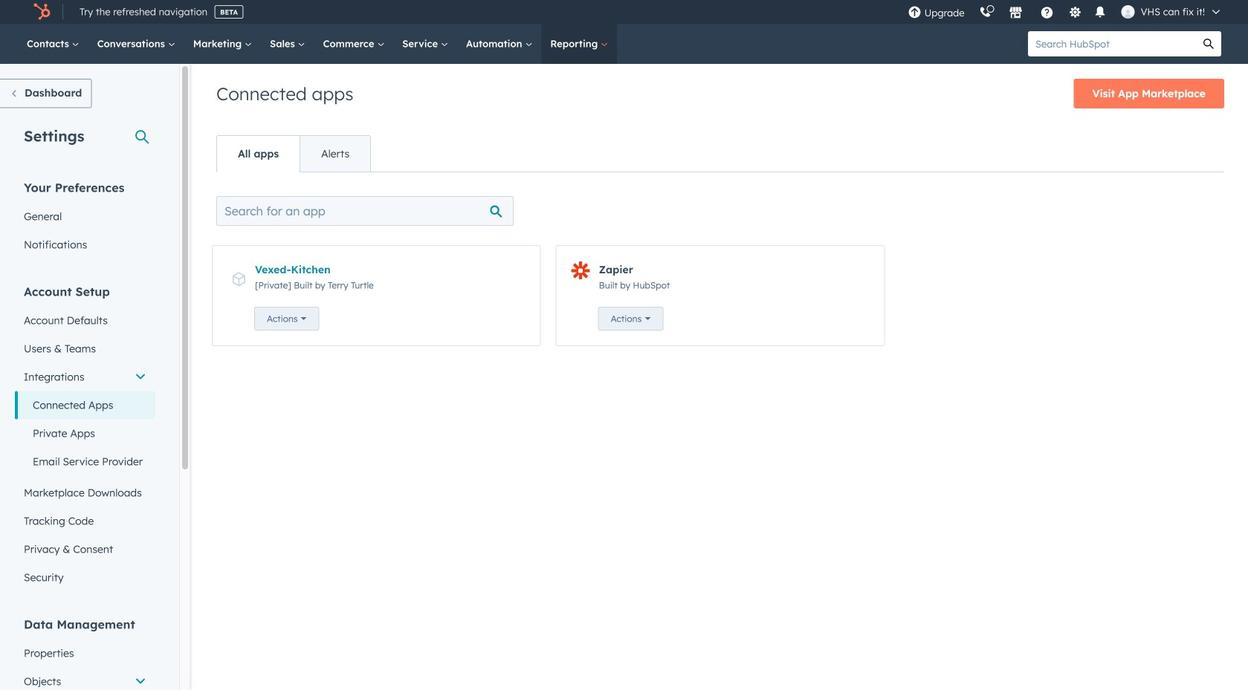 Task type: vqa. For each thing, say whether or not it's contained in the screenshot.
menu
yes



Task type: locate. For each thing, give the bounding box(es) containing it.
Search HubSpot search field
[[1028, 31, 1196, 57]]

your preferences element
[[15, 180, 155, 259]]

tab panel
[[204, 172, 1236, 366]]

menu
[[901, 0, 1230, 24]]

account setup element
[[15, 284, 155, 592]]

terry turtle image
[[1122, 5, 1135, 19]]

tab list
[[216, 135, 371, 172]]



Task type: describe. For each thing, give the bounding box(es) containing it.
marketplaces image
[[1009, 7, 1023, 20]]

zapier image
[[571, 262, 590, 280]]

Search for an app search field
[[216, 196, 514, 226]]

data management element
[[15, 617, 155, 691]]



